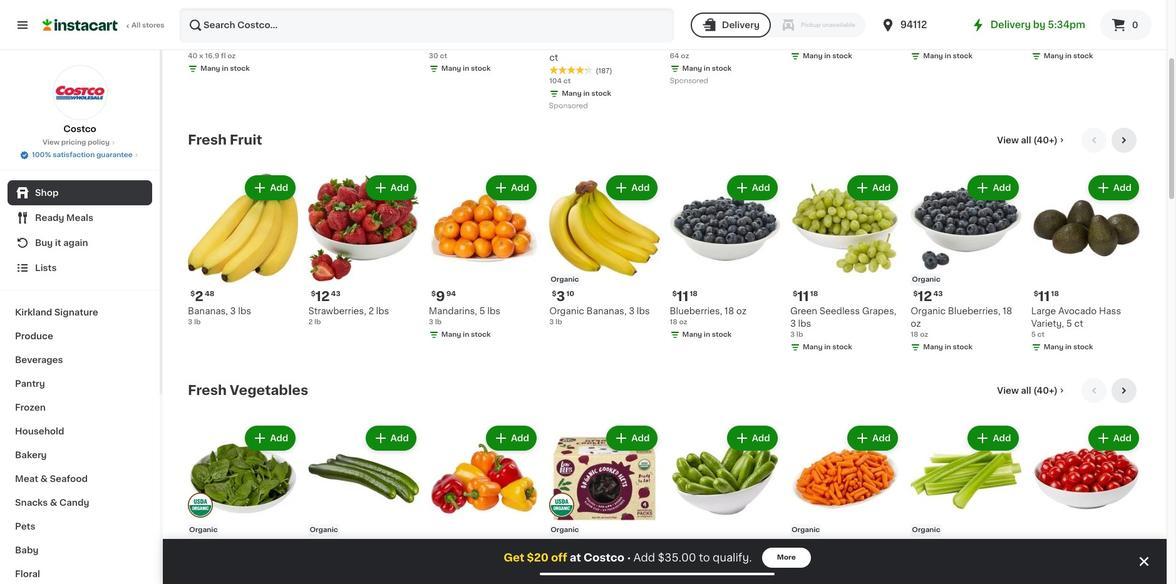 Task type: locate. For each thing, give the bounding box(es) containing it.
$ inside $ 12 05
[[552, 541, 557, 548]]

many in stock down croissants,12
[[1044, 53, 1094, 60]]

all for 11
[[1022, 136, 1032, 145]]

sponsored badge image
[[670, 78, 708, 85], [550, 103, 588, 110]]

kirkland inside kirkland signature purified drinking water, 16.9 fl oz, 40-count 40 x 16.9 fl oz
[[188, 16, 223, 25]]

1 11 from the left
[[677, 290, 689, 303]]

$ 11 18 up green
[[793, 290, 819, 303]]

product group containing tide pods plus ultra oxi laundry detergent, 104 ct
[[550, 0, 660, 113]]

0 vertical spatial chicken
[[714, 16, 750, 25]]

104 ct
[[550, 78, 571, 85]]

add inside the get $20 off at costco • add $35.00 to qualify.
[[634, 553, 656, 563]]

bananas, inside bananas, 3 lbs 3 lb
[[188, 307, 228, 316]]

add button for strawberries, 2 lbs
[[367, 177, 415, 200]]

sponsored badge image for tide pods plus ultra oxi laundry detergent, 104 ct
[[550, 103, 588, 110]]

$ 12 43 for organic blueberries, 18 oz
[[914, 290, 944, 303]]

42.3
[[617, 570, 636, 579]]

$7.45 element
[[1032, 0, 1142, 14]]

ct inside mixed bell peppers, 6 ct button
[[526, 558, 535, 566]]

0 vertical spatial 5
[[480, 307, 486, 316]]

fresh for fresh fruit
[[188, 134, 227, 147]]

0 vertical spatial 104
[[638, 41, 653, 50]]

1 horizontal spatial &
[[50, 499, 57, 508]]

0 vertical spatial 30
[[484, 41, 496, 50]]

0 vertical spatial 2-
[[462, 28, 471, 37]]

many in stock down the (187)
[[562, 90, 612, 97]]

stock down mandarins, 5 lbs 3 lb at the left bottom of page
[[471, 331, 491, 338]]

chicken right rotisserie
[[837, 28, 873, 37]]

2 inside product group
[[195, 290, 204, 303]]

2- inside kirkland signature bath tissue, 2-ply, 4.5" x 4", 380 sheets, 30 ct 30 ct
[[462, 28, 471, 37]]

12 up "strawberries,"
[[316, 290, 330, 303]]

many down green
[[803, 344, 823, 351]]

in for kirkland signature cage free eggs, 24 ct
[[945, 53, 952, 60]]

delivery for delivery by 5:34pm
[[991, 20, 1032, 29]]

2- right lbs,
[[816, 570, 825, 579]]

delivery inside button
[[722, 21, 760, 29]]

in down organic blueberries, 18 oz 18 oz
[[945, 344, 952, 351]]

43 for organic blueberries, 18 oz
[[934, 291, 944, 298]]

delivery button
[[691, 13, 771, 38]]

1 vertical spatial all
[[1022, 387, 1032, 396]]

stock for organic blueberries, 18 oz
[[954, 344, 973, 351]]

in down oz,
[[222, 65, 228, 72]]

oxi
[[644, 28, 660, 37]]

$
[[191, 291, 195, 298], [311, 291, 316, 298], [432, 291, 436, 298], [552, 291, 557, 298], [673, 291, 677, 298], [793, 291, 798, 298], [914, 291, 918, 298], [1034, 291, 1039, 298], [191, 541, 195, 548], [311, 541, 316, 548], [552, 541, 557, 548], [793, 541, 798, 548], [914, 541, 918, 548]]

48
[[205, 291, 215, 298]]

2 vertical spatial 5
[[1032, 331, 1037, 338]]

2 (40+) from the top
[[1034, 387, 1058, 396]]

many for blueberries, 18 oz
[[683, 331, 703, 338]]

0 vertical spatial view all (40+) button
[[993, 128, 1072, 153]]

many in stock down 'blueberries, 18 oz 18 oz'
[[683, 331, 732, 338]]

1 $ 11 18 from the left
[[673, 290, 698, 303]]

in for kirkland signature butter croissants,12 ct
[[1066, 53, 1072, 60]]

2 horizontal spatial 11
[[1039, 290, 1051, 303]]

view for 3
[[998, 136, 1020, 145]]

2 $ 11 18 from the left
[[793, 290, 819, 303]]

11
[[677, 290, 689, 303], [798, 290, 810, 303], [1039, 290, 1051, 303]]

1 vertical spatial 5
[[1067, 319, 1073, 328]]

1 horizontal spatial 2-
[[816, 570, 825, 579]]

104 down oxi
[[638, 41, 653, 50]]

signature inside kirkland signature bath tissue, 2-ply, 4.5" x 4", 380 sheets, 30 ct 30 ct
[[467, 16, 509, 25]]

delivery left by
[[991, 20, 1032, 29]]

in down mandarins, 5 lbs 3 lb at the left bottom of page
[[463, 331, 470, 338]]

30
[[484, 41, 496, 50], [429, 53, 439, 60]]

signature for butter
[[1070, 16, 1112, 25]]

guarantee
[[96, 152, 133, 159]]

in down croissants,12
[[1066, 53, 1072, 60]]

2 horizontal spatial 12
[[918, 290, 933, 303]]

1 item carousel region from the top
[[188, 128, 1142, 369]]

signature inside "link"
[[54, 308, 98, 317]]

many in stock down rotisserie
[[803, 53, 853, 60]]

0 horizontal spatial 2-
[[462, 28, 471, 37]]

$ for large avocado hass variety, 5 ct
[[1034, 291, 1039, 298]]

kirkland inside kirkland signature butter croissants,12 ct
[[1032, 16, 1067, 25]]

1 vertical spatial chicken
[[837, 28, 873, 37]]

1 vertical spatial 104
[[550, 78, 562, 85]]

delivery
[[991, 20, 1032, 29], [722, 21, 760, 29]]

cocktail
[[670, 558, 707, 566]]

in down tide pods plus ultra oxi laundry detergent, 104 ct
[[584, 90, 590, 97]]

(187)
[[596, 68, 613, 75]]

40
[[188, 53, 198, 60]]

kirkland up free
[[911, 16, 947, 25]]

in down sheets,
[[463, 65, 470, 72]]

1 view all (40+) button from the top
[[993, 128, 1072, 153]]

43 up organic blueberries, 18 oz 18 oz
[[934, 291, 944, 298]]

30 down 4.5"
[[484, 41, 496, 50]]

1 horizontal spatial count
[[825, 570, 851, 579]]

5 inside mandarins, 5 lbs 3 lb
[[480, 307, 486, 316]]

meals
[[66, 214, 93, 222]]

1 vertical spatial view all (40+)
[[998, 387, 1058, 396]]

18
[[690, 291, 698, 298], [811, 291, 819, 298], [1052, 291, 1060, 298], [725, 307, 735, 316], [1003, 307, 1013, 316], [670, 319, 678, 326], [911, 331, 919, 338]]

1 vertical spatial fresh
[[188, 384, 227, 398]]

64 right chunks,
[[739, 28, 750, 37]]

delivery up (14)
[[722, 21, 760, 29]]

0 vertical spatial item carousel region
[[188, 128, 1142, 369]]

$ inside $ 9 94
[[432, 291, 436, 298]]

many down rotisserie
[[803, 53, 823, 60]]

3
[[557, 290, 566, 303], [230, 307, 236, 316], [629, 307, 635, 316], [188, 319, 193, 326], [429, 319, 434, 326], [550, 319, 554, 326], [791, 319, 797, 328], [791, 331, 795, 338]]

0 horizontal spatial delivery
[[722, 21, 760, 29]]

0 horizontal spatial chicken
[[714, 16, 750, 25]]

16.9
[[188, 41, 206, 50], [205, 53, 219, 60]]

0 horizontal spatial x
[[199, 53, 203, 60]]

1 horizontal spatial 12
[[557, 541, 571, 554]]

pets
[[15, 523, 35, 531]]

view all (40+) for 6
[[998, 387, 1058, 396]]

in for green seedless grapes, 3 lbs
[[825, 344, 831, 351]]

many down organic blueberries, 18 oz 18 oz
[[924, 344, 944, 351]]

1 horizontal spatial 43
[[934, 291, 944, 298]]

0 horizontal spatial 64
[[670, 53, 680, 60]]

many for organic blueberries, 18 oz
[[924, 344, 944, 351]]

many down croissants,12
[[1044, 53, 1064, 60]]

0 vertical spatial sponsored badge image
[[670, 78, 708, 85]]

1 vertical spatial count
[[825, 570, 851, 579]]

product group containing just bare chicken breast chunks, 64 oz
[[670, 0, 781, 88]]

0 vertical spatial fresh
[[188, 134, 227, 147]]

12 up organic blueberries, 18 oz 18 oz
[[918, 290, 933, 303]]

1 $ 6 83 from the left
[[793, 541, 818, 554]]

view pricing policy link
[[43, 138, 117, 148]]

ct inside tide pods plus ultra oxi laundry detergent, 104 ct
[[550, 54, 559, 62]]

1 fresh from the top
[[188, 134, 227, 147]]

stock for green seedless grapes, 3 lbs
[[833, 344, 853, 351]]

1 horizontal spatial blueberries,
[[949, 307, 1001, 316]]

many down mandarins, 5 lbs 3 lb at the left bottom of page
[[442, 331, 462, 338]]

0 horizontal spatial fl
[[208, 41, 214, 50]]

signature up ply,
[[467, 16, 509, 25]]

kirkland
[[188, 16, 223, 25], [429, 16, 465, 25], [791, 16, 826, 25], [911, 16, 947, 25], [1032, 16, 1067, 25], [15, 308, 52, 317]]

signature up rotisserie
[[829, 16, 871, 25]]

0 vertical spatial (40+)
[[1034, 136, 1058, 145]]

1 horizontal spatial bananas,
[[587, 307, 627, 316]]

104 down laundry
[[550, 78, 562, 85]]

many down oz,
[[201, 65, 220, 72]]

$ 11 18 for green
[[793, 290, 819, 303]]

11 up green
[[798, 290, 810, 303]]

1 vertical spatial view all (40+) button
[[993, 379, 1072, 404]]

stock for kirkland signature cage free eggs, 24 ct
[[954, 53, 973, 60]]

$ 11 18 up large
[[1034, 290, 1060, 303]]

signature inside kirkland signature butter croissants,12 ct
[[1070, 16, 1112, 25]]

bananas, inside organic bananas, 3 lbs 3 lb
[[587, 307, 627, 316]]

add for organic blueberries, 18 oz
[[994, 184, 1012, 193]]

$ 12 43 up "strawberries,"
[[311, 290, 341, 303]]

kirkland inside kirkland signature rotisserie chicken
[[791, 16, 826, 25]]

2 down "strawberries,"
[[309, 319, 313, 326]]

1 vertical spatial fl
[[221, 53, 226, 60]]

many in stock for kirkland signature purified drinking water, 16.9 fl oz, 40-count
[[201, 65, 250, 72]]

1 vertical spatial (40+)
[[1034, 387, 1058, 396]]

eggs,
[[933, 28, 957, 37]]

1 horizontal spatial $ 12 43
[[914, 290, 944, 303]]

count down peeled
[[825, 570, 851, 579]]

household link
[[8, 420, 152, 444]]

lb inside mandarins, 5 lbs 3 lb
[[435, 319, 442, 326]]

$ 11 18 up 'blueberries, 18 oz 18 oz'
[[673, 290, 698, 303]]

many in stock down (14)
[[683, 65, 732, 72]]

0 horizontal spatial 83
[[808, 541, 818, 548]]

0 vertical spatial count
[[247, 41, 272, 50]]

beets,
[[586, 570, 614, 579]]

stock down 24
[[954, 53, 973, 60]]

green
[[791, 307, 818, 316]]

1 vertical spatial 64
[[670, 53, 680, 60]]

fl left oz,
[[208, 41, 214, 50]]

stock for large avocado hass variety, 5 ct
[[1074, 344, 1094, 351]]

stock down (14)
[[712, 65, 732, 72]]

1 horizontal spatial $ 6 83
[[914, 541, 938, 554]]

many in stock down green seedless grapes, 3 lbs 3 lb
[[803, 344, 853, 351]]

kirkland up purified
[[188, 16, 223, 25]]

product group containing 3
[[550, 173, 660, 328]]

7
[[316, 541, 324, 554]]

many in stock down organic blueberries, 18 oz 18 oz
[[924, 344, 973, 351]]

peppers,
[[477, 558, 516, 566]]

lb inside bananas, 3 lbs 3 lb
[[194, 319, 201, 326]]

oz inside kirkland signature purified drinking water, 16.9 fl oz, 40-count 40 x 16.9 fl oz
[[228, 53, 236, 60]]

in down the eggs,
[[945, 53, 952, 60]]

baby
[[15, 546, 38, 555]]

many down 104 ct
[[562, 90, 582, 97]]

candy
[[59, 499, 89, 508]]

& left candy
[[50, 499, 57, 508]]

stock down kirkland signature rotisserie chicken
[[833, 53, 853, 60]]

lb for strawberries,
[[315, 319, 321, 326]]

2 left lbs,
[[791, 570, 796, 579]]

1 vertical spatial &
[[50, 499, 57, 508]]

43 up "strawberries,"
[[331, 291, 341, 298]]

$ inside $ 2 48
[[191, 291, 195, 298]]

2 43 from the left
[[934, 291, 944, 298]]

seedless
[[820, 307, 861, 316]]

many in stock down mandarins, 5 lbs 3 lb at the left bottom of page
[[442, 331, 491, 338]]

0 vertical spatial x
[[510, 28, 515, 37]]

costco up beets,
[[584, 553, 625, 563]]

1 (40+) from the top
[[1034, 136, 1058, 145]]

many for kirkland signature cage free eggs, 24 ct
[[924, 53, 944, 60]]

signature for bath
[[467, 16, 509, 25]]

in down green seedless grapes, 3 lbs 3 lb
[[825, 344, 831, 351]]

count inside organic peeled carrots, 2 lbs, 2-count
[[825, 570, 851, 579]]

organic inside love beets organic cooked beets, 42.3 oz
[[601, 558, 636, 566]]

kirkland for tissue,
[[429, 16, 465, 25]]

2 item carousel region from the top
[[188, 379, 1142, 585]]

0 horizontal spatial 6
[[518, 558, 524, 566]]

0 horizontal spatial 5
[[480, 307, 486, 316]]

1 horizontal spatial fl
[[221, 53, 226, 60]]

many in stock down oz,
[[201, 65, 250, 72]]

$ for mandarins, 5 lbs
[[432, 291, 436, 298]]

product group containing 9
[[429, 173, 540, 343]]

add
[[270, 184, 289, 193], [391, 184, 409, 193], [511, 184, 530, 193], [632, 184, 650, 193], [752, 184, 771, 193], [873, 184, 891, 193], [994, 184, 1012, 193], [1114, 184, 1132, 193], [270, 435, 289, 443], [391, 435, 409, 443], [511, 435, 530, 443], [632, 435, 650, 443], [752, 435, 771, 443], [873, 435, 891, 443], [994, 435, 1012, 443], [1114, 435, 1132, 443], [634, 553, 656, 563]]

kirkland up tissue,
[[429, 16, 465, 25]]

1 all from the top
[[1022, 136, 1032, 145]]

1 horizontal spatial 83
[[929, 541, 938, 548]]

stock
[[833, 53, 853, 60], [954, 53, 973, 60], [1074, 53, 1094, 60], [230, 65, 250, 72], [471, 65, 491, 72], [712, 65, 732, 72], [592, 90, 612, 97], [471, 331, 491, 338], [712, 331, 732, 338], [833, 344, 853, 351], [954, 344, 973, 351], [1074, 344, 1094, 351]]

signature up drinking
[[226, 16, 268, 25]]

all stores
[[132, 22, 165, 29]]

1 vertical spatial sponsored badge image
[[550, 103, 588, 110]]

$11.18 element
[[429, 539, 540, 556]]

many in stock for mandarins, 5 lbs
[[442, 331, 491, 338]]

lbs inside mandarins, 5 lbs 3 lb
[[488, 307, 501, 316]]

to
[[699, 553, 711, 563]]

0 horizontal spatial $ 6 83
[[793, 541, 818, 554]]

2 view all (40+) from the top
[[998, 387, 1058, 396]]

add button for love beets organic cooked beets, 42.3 oz
[[608, 428, 656, 450]]

service type group
[[691, 13, 866, 38]]

5 down variety,
[[1032, 331, 1037, 338]]

treatment tracker modal dialog
[[163, 540, 1168, 585]]

$ for bananas, 3 lbs
[[191, 291, 195, 298]]

many in stock down large avocado hass variety, 5 ct 5 ct
[[1044, 344, 1094, 351]]

2 bananas, from the left
[[587, 307, 627, 316]]

x right 40
[[199, 53, 203, 60]]

bananas,
[[188, 307, 228, 316], [587, 307, 627, 316]]

2 horizontal spatial 5
[[1067, 319, 1073, 328]]

off
[[551, 553, 568, 563]]

1 horizontal spatial costco
[[584, 553, 625, 563]]

stock down organic blueberries, 18 oz 18 oz
[[954, 344, 973, 351]]

2 horizontal spatial $ 11 18
[[1034, 290, 1060, 303]]

count inside kirkland signature purified drinking water, 16.9 fl oz, 40-count 40 x 16.9 fl oz
[[247, 41, 272, 50]]

add for cocktail cucumber, greenhouse grown, 1.5 lbs
[[752, 435, 771, 443]]

43
[[331, 291, 341, 298], [934, 291, 944, 298]]

many in stock down sheets,
[[442, 65, 491, 72]]

8 cocktail cucumber, greenhouse grown, 1.5 lbs
[[670, 541, 772, 585]]

0 horizontal spatial &
[[40, 475, 48, 484]]

stock down the (187)
[[592, 90, 612, 97]]

2 blueberries, from the left
[[949, 307, 1001, 316]]

in down rotisserie
[[825, 53, 831, 60]]

5 down avocado
[[1067, 319, 1073, 328]]

0 horizontal spatial blueberries,
[[670, 307, 723, 316]]

1 horizontal spatial 104
[[638, 41, 653, 50]]

many down the eggs,
[[924, 53, 944, 60]]

&
[[40, 475, 48, 484], [50, 499, 57, 508]]

product group containing 4
[[188, 424, 299, 585]]

1.5
[[760, 570, 772, 579]]

1 vertical spatial 2-
[[816, 570, 825, 579]]

lbs inside bananas, 3 lbs 3 lb
[[238, 307, 251, 316]]

costco up view pricing policy link
[[63, 125, 96, 133]]

0 horizontal spatial 43
[[331, 291, 341, 298]]

$ for love beets organic cooked beets, 42.3 oz
[[552, 541, 557, 548]]

tissue,
[[429, 28, 460, 37]]

costco logo image
[[52, 65, 107, 120]]

kirkland inside kirkland signature bath tissue, 2-ply, 4.5" x 4", 380 sheets, 30 ct 30 ct
[[429, 16, 465, 25]]

kirkland signature
[[15, 308, 98, 317]]

2 fresh from the top
[[188, 384, 227, 398]]

0 vertical spatial &
[[40, 475, 48, 484]]

stock down kirkland signature butter croissants,12 ct
[[1074, 53, 1094, 60]]

kirkland for free
[[911, 16, 947, 25]]

kirkland inside "link"
[[15, 308, 52, 317]]

in
[[825, 53, 831, 60], [945, 53, 952, 60], [1066, 53, 1072, 60], [222, 65, 228, 72], [463, 65, 470, 72], [704, 65, 711, 72], [584, 90, 590, 97], [463, 331, 470, 338], [704, 331, 711, 338], [825, 344, 831, 351], [945, 344, 952, 351], [1066, 344, 1072, 351]]

signature up 24
[[949, 16, 991, 25]]

many in stock for organic blueberries, 18 oz
[[924, 344, 973, 351]]

0 horizontal spatial sponsored badge image
[[550, 103, 588, 110]]

many down 'blueberries, 18 oz 18 oz'
[[683, 331, 703, 338]]

lbs inside organic bananas, 3 lbs 3 lb
[[637, 307, 650, 316]]

0 vertical spatial costco
[[63, 125, 96, 133]]

0 horizontal spatial bananas,
[[188, 307, 228, 316]]

organic inside organic bananas, 3 lbs 3 lb
[[550, 307, 585, 316]]

x left 4",
[[510, 28, 515, 37]]

4.5"
[[489, 28, 507, 37]]

2 all from the top
[[1022, 387, 1032, 396]]

avocado
[[1059, 307, 1098, 316]]

& for snacks
[[50, 499, 57, 508]]

1 horizontal spatial 64
[[739, 28, 750, 37]]

1 vertical spatial costco
[[584, 553, 625, 563]]

lbs inside strawberries, 2 lbs 2 lb
[[376, 307, 389, 316]]

add button for bananas, 3 lbs
[[246, 177, 295, 200]]

sponsored badge image down 64 oz
[[670, 78, 708, 85]]

signature for purified
[[226, 16, 268, 25]]

0 horizontal spatial $ 11 18
[[673, 290, 698, 303]]

view
[[998, 136, 1020, 145], [43, 139, 60, 146], [998, 387, 1020, 396]]

1 view all (40+) from the top
[[998, 136, 1058, 145]]

signature up produce link at left bottom
[[54, 308, 98, 317]]

0 vertical spatial all
[[1022, 136, 1032, 145]]

0 vertical spatial view all (40+)
[[998, 136, 1058, 145]]

in down large avocado hass variety, 5 ct 5 ct
[[1066, 344, 1072, 351]]

$ 6 83
[[793, 541, 818, 554], [914, 541, 938, 554]]

lb down $ 2 48
[[194, 319, 201, 326]]

green seedless grapes, 3 lbs 3 lb
[[791, 307, 897, 338]]

tide
[[550, 28, 569, 37]]

2
[[195, 290, 204, 303], [369, 307, 374, 316], [309, 319, 313, 326], [791, 570, 796, 579]]

carrots,
[[861, 558, 896, 566]]

signature inside kirkland signature cage free eggs, 24 ct
[[949, 16, 991, 25]]

4
[[195, 541, 204, 554]]

1 83 from the left
[[808, 541, 818, 548]]

1 vertical spatial x
[[199, 53, 203, 60]]

16.9 down oz,
[[205, 53, 219, 60]]

lbs,
[[798, 570, 814, 579]]

(14)
[[717, 43, 729, 50]]

0 horizontal spatial $ 12 43
[[311, 290, 341, 303]]

0 horizontal spatial 30
[[429, 53, 439, 60]]

add for love beets organic cooked beets, 42.3 oz
[[632, 435, 650, 443]]

lb down $ 3 10
[[556, 319, 563, 326]]

3 11 from the left
[[1039, 290, 1051, 303]]

fresh left vegetables
[[188, 384, 227, 398]]

30 down the 380
[[429, 53, 439, 60]]

item badge image
[[188, 493, 213, 519]]

frozen link
[[8, 396, 152, 420]]

2 view all (40+) button from the top
[[993, 379, 1072, 404]]

2 11 from the left
[[798, 290, 810, 303]]

1 horizontal spatial delivery
[[991, 20, 1032, 29]]

4",
[[517, 28, 528, 37]]

★★★★★
[[670, 41, 714, 50], [670, 41, 714, 50], [550, 66, 594, 75], [550, 66, 594, 75]]

None search field
[[179, 8, 675, 43]]

meat
[[15, 475, 38, 484]]

stock for kirkland signature butter croissants,12 ct
[[1074, 53, 1094, 60]]

many down the 380
[[442, 65, 462, 72]]

12 left 05
[[557, 541, 571, 554]]

buy
[[35, 239, 53, 248]]

lb inside strawberries, 2 lbs 2 lb
[[315, 319, 321, 326]]

many down variety,
[[1044, 344, 1064, 351]]

add button for organic peeled carrots, 2 lbs, 2-count
[[849, 428, 898, 450]]

1 vertical spatial item carousel region
[[188, 379, 1142, 585]]

0 horizontal spatial 12
[[316, 290, 330, 303]]

oz inside just bare chicken breast chunks, 64 oz
[[753, 28, 763, 37]]

tide pods plus ultra oxi laundry detergent, 104 ct
[[550, 28, 660, 62]]

fl
[[208, 41, 214, 50], [221, 53, 226, 60]]

delivery by 5:34pm
[[991, 20, 1086, 29]]

breast
[[670, 28, 699, 37]]

1 43 from the left
[[331, 291, 341, 298]]

1 horizontal spatial 11
[[798, 290, 810, 303]]

0 horizontal spatial count
[[247, 41, 272, 50]]

1 horizontal spatial sponsored badge image
[[670, 78, 708, 85]]

2- up sheets,
[[462, 28, 471, 37]]

costco
[[63, 125, 96, 133], [584, 553, 625, 563]]

2 83 from the left
[[929, 541, 938, 548]]

signature inside kirkland signature rotisserie chicken
[[829, 16, 871, 25]]

blueberries,
[[670, 307, 723, 316], [949, 307, 1001, 316]]

add for mandarins, 5 lbs
[[511, 184, 530, 193]]

11 up 'blueberries, 18 oz 18 oz'
[[677, 290, 689, 303]]

ready meals
[[35, 214, 93, 222]]

stock down large avocado hass variety, 5 ct 5 ct
[[1074, 344, 1094, 351]]

16.9 up 40
[[188, 41, 206, 50]]

$ inside $ 3 10
[[552, 291, 557, 298]]

0 horizontal spatial 11
[[677, 290, 689, 303]]

lb down "strawberries,"
[[315, 319, 321, 326]]

2 $ 12 43 from the left
[[914, 290, 944, 303]]

1 $ 12 43 from the left
[[311, 290, 341, 303]]

2 horizontal spatial 6
[[918, 541, 928, 554]]

many for kirkland signature bath tissue, 2-ply, 4.5" x 4", 380 sheets, 30 ct
[[442, 65, 462, 72]]

product group
[[550, 0, 660, 113], [670, 0, 781, 88], [188, 173, 299, 328], [309, 173, 419, 328], [429, 173, 540, 343], [550, 173, 660, 328], [670, 173, 781, 343], [791, 173, 901, 355], [911, 173, 1022, 355], [1032, 173, 1142, 355], [188, 424, 299, 585], [309, 424, 419, 585], [429, 424, 540, 585], [550, 424, 660, 585], [670, 424, 781, 585], [791, 424, 901, 585], [911, 424, 1022, 585], [1032, 424, 1142, 585]]

many in stock down the eggs,
[[924, 53, 973, 60]]

view all (40+) button for 11
[[993, 128, 1072, 153]]

signature down "$7.45" element
[[1070, 16, 1112, 25]]

stock down sheets,
[[471, 65, 491, 72]]

all for 6
[[1022, 387, 1032, 396]]

mixed
[[429, 558, 456, 566]]

0 vertical spatial 64
[[739, 28, 750, 37]]

1 horizontal spatial chicken
[[837, 28, 873, 37]]

kirkland up produce
[[15, 308, 52, 317]]

1 horizontal spatial x
[[510, 28, 515, 37]]

signature for cage
[[949, 16, 991, 25]]

view for 12
[[998, 387, 1020, 396]]

1 bananas, from the left
[[188, 307, 228, 316]]

5
[[480, 307, 486, 316], [1067, 319, 1073, 328], [1032, 331, 1037, 338]]

free
[[911, 28, 931, 37]]

lb
[[194, 319, 201, 326], [315, 319, 321, 326], [435, 319, 442, 326], [556, 319, 563, 326], [797, 331, 804, 338]]

1 blueberries, from the left
[[670, 307, 723, 316]]

signature inside kirkland signature purified drinking water, 16.9 fl oz, 40-count 40 x 16.9 fl oz
[[226, 16, 268, 25]]

stock down 40-
[[230, 65, 250, 72]]

sponsored badge image down 104 ct
[[550, 103, 588, 110]]

3 $ 11 18 from the left
[[1034, 290, 1060, 303]]

104
[[638, 41, 653, 50], [550, 78, 562, 85]]

10
[[567, 291, 575, 298]]

item carousel region
[[188, 128, 1142, 369], [188, 379, 1142, 585]]

$ 11 18
[[673, 290, 698, 303], [793, 290, 819, 303], [1034, 290, 1060, 303]]

cooked
[[550, 570, 584, 579]]

add button for green seedless grapes, 3 lbs
[[849, 177, 898, 200]]

$ 12 43 for strawberries, 2 lbs
[[311, 290, 341, 303]]

fresh left fruit
[[188, 134, 227, 147]]

kirkland inside kirkland signature cage free eggs, 24 ct
[[911, 16, 947, 25]]

bakery link
[[8, 444, 152, 468]]

1 horizontal spatial $ 11 18
[[793, 290, 819, 303]]

& right meat
[[40, 475, 48, 484]]

peeled
[[828, 558, 859, 566]]

stock down green seedless grapes, 3 lbs 3 lb
[[833, 344, 853, 351]]

in down 'blueberries, 18 oz 18 oz'
[[704, 331, 711, 338]]



Task type: vqa. For each thing, say whether or not it's contained in the screenshot.
1
no



Task type: describe. For each thing, give the bounding box(es) containing it.
produce link
[[8, 325, 152, 348]]

beverages link
[[8, 348, 152, 372]]

40-
[[231, 41, 247, 50]]

oz,
[[216, 41, 229, 50]]

ready meals button
[[8, 206, 152, 231]]

add for strawberries, 2 lbs
[[391, 184, 409, 193]]

organic peeled carrots, 2 lbs, 2-count
[[791, 558, 896, 579]]

lbs inside green seedless grapes, 3 lbs 3 lb
[[799, 319, 812, 328]]

grown,
[[727, 570, 758, 579]]

$ for organic blueberries, 18 oz
[[914, 291, 918, 298]]

in down chunks,
[[704, 65, 711, 72]]

1 horizontal spatial 30
[[484, 41, 496, 50]]

kirkland for drinking
[[188, 16, 223, 25]]

lb for mandarins,
[[435, 319, 442, 326]]

ct inside kirkland signature cage free eggs, 24 ct
[[973, 28, 982, 37]]

get $20 off at costco • add $35.00 to qualify.
[[504, 553, 752, 563]]

0
[[1133, 21, 1139, 29]]

3 inside mandarins, 5 lbs 3 lb
[[429, 319, 434, 326]]

kirkland for croissants,12
[[1032, 16, 1067, 25]]

$ for organic bananas, 3 lbs
[[552, 291, 557, 298]]

0 vertical spatial 16.9
[[188, 41, 206, 50]]

add button for organic bananas, 3 lbs
[[608, 177, 656, 200]]

produce
[[15, 332, 53, 341]]

organic inside organic blueberries, 18 oz 18 oz
[[911, 307, 946, 316]]

lbs inside 8 cocktail cucumber, greenhouse grown, 1.5 lbs
[[670, 583, 683, 585]]

water,
[[263, 28, 291, 37]]

bananas, 3 lbs 3 lb
[[188, 307, 251, 326]]

bell
[[458, 558, 475, 566]]

in for kirkland signature purified drinking water, 16.9 fl oz, 40-count
[[222, 65, 228, 72]]

$ for strawberries, 2 lbs
[[311, 291, 316, 298]]

5:34pm
[[1049, 20, 1086, 29]]

get
[[504, 553, 525, 563]]

seafood
[[50, 475, 88, 484]]

all stores link
[[43, 8, 165, 43]]

$ inside $ 4 96
[[191, 541, 195, 548]]

blueberries, inside 'blueberries, 18 oz 18 oz'
[[670, 307, 723, 316]]

fresh for fresh vegetables
[[188, 384, 227, 398]]

$ 9 94
[[432, 290, 456, 303]]

add button for organic blueberries, 18 oz
[[970, 177, 1018, 200]]

$ for organic peeled carrots, 2 lbs, 2-count
[[793, 541, 798, 548]]

pods
[[571, 28, 598, 37]]

2 right "strawberries,"
[[369, 307, 374, 316]]

floral link
[[8, 563, 152, 585]]

add button for cocktail cucumber, greenhouse grown, 1.5 lbs
[[729, 428, 777, 450]]

stock for kirkland signature purified drinking water, 16.9 fl oz, 40-count
[[230, 65, 250, 72]]

kirkland for chicken
[[791, 16, 826, 25]]

64 inside just bare chicken breast chunks, 64 oz
[[739, 28, 750, 37]]

$ 11 18 for large
[[1034, 290, 1060, 303]]

100%
[[32, 152, 51, 159]]

lb inside organic bananas, 3 lbs 3 lb
[[556, 319, 563, 326]]

many down 64 oz
[[683, 65, 703, 72]]

shop link
[[8, 180, 152, 206]]

stock for kirkland signature rotisserie chicken
[[833, 53, 853, 60]]

11 for large
[[1039, 290, 1051, 303]]

mixed bell peppers, 6 ct
[[429, 558, 535, 566]]

(40+) for 6
[[1034, 387, 1058, 396]]

organic inside organic peeled carrots, 2 lbs, 2-count
[[791, 558, 826, 566]]

add for organic bananas, 3 lbs
[[632, 184, 650, 193]]

beets
[[573, 558, 599, 566]]

$ 11 18 for blueberries,
[[673, 290, 698, 303]]

$6.21 element
[[911, 0, 1022, 14]]

many in stock for large avocado hass variety, 5 ct
[[1044, 344, 1094, 351]]

2- inside organic peeled carrots, 2 lbs, 2-count
[[816, 570, 825, 579]]

6 inside button
[[518, 558, 524, 566]]

in for kirkland signature rotisserie chicken
[[825, 53, 831, 60]]

$ 4 96
[[191, 541, 215, 554]]

delivery by 5:34pm link
[[971, 18, 1086, 33]]

organic bananas, 3 lbs 3 lb
[[550, 307, 650, 326]]

45
[[325, 541, 334, 548]]

signature for rotisserie
[[829, 16, 871, 25]]

380
[[429, 41, 447, 50]]

100% satisfaction guarantee button
[[19, 148, 140, 160]]

beverages
[[15, 356, 63, 365]]

$ for blueberries, 18 oz
[[673, 291, 677, 298]]

add for green seedless grapes, 3 lbs
[[873, 184, 891, 193]]

mixed bell peppers, 6 ct button
[[429, 424, 540, 585]]

product group containing 2
[[188, 173, 299, 328]]

large avocado hass variety, 5 ct 5 ct
[[1032, 307, 1122, 338]]

stores
[[142, 22, 165, 29]]

ready
[[35, 214, 64, 222]]

Search field
[[180, 9, 674, 41]]

many for kirkland signature purified drinking water, 16.9 fl oz, 40-count
[[201, 65, 220, 72]]

strawberries,
[[309, 307, 367, 316]]

$35.00
[[658, 553, 697, 563]]

9
[[436, 290, 445, 303]]

rotisserie
[[791, 28, 835, 37]]

ct inside kirkland signature butter croissants,12 ct
[[1092, 28, 1101, 37]]

more
[[778, 555, 796, 562]]

$ 3 10
[[552, 290, 575, 303]]

stock for kirkland signature bath tissue, 2-ply, 4.5" x 4", 380 sheets, 30 ct
[[471, 65, 491, 72]]

add for organic peeled carrots, 2 lbs, 2-count
[[873, 435, 891, 443]]

pantry link
[[8, 372, 152, 396]]

blueberries, 18 oz 18 oz
[[670, 307, 747, 326]]

in for large avocado hass variety, 5 ct
[[1066, 344, 1072, 351]]

buy it again
[[35, 239, 88, 248]]

organic blueberries, 18 oz 18 oz
[[911, 307, 1013, 338]]

$ for green seedless grapes, 3 lbs
[[793, 291, 798, 298]]

view all (40+) for 11
[[998, 136, 1058, 145]]

add for blueberries, 18 oz
[[752, 184, 771, 193]]

chunks,
[[701, 28, 737, 37]]

96
[[206, 541, 215, 548]]

lb inside green seedless grapes, 3 lbs 3 lb
[[797, 331, 804, 338]]

view all (40+) button for 6
[[993, 379, 1072, 404]]

add button for large avocado hass variety, 5 ct
[[1090, 177, 1139, 200]]

household
[[15, 427, 64, 436]]

8
[[677, 541, 686, 554]]

baby link
[[8, 539, 152, 563]]

1 vertical spatial 16.9
[[205, 53, 219, 60]]

sponsored badge image for just bare chicken breast chunks, 64 oz
[[670, 78, 708, 85]]

94112
[[901, 20, 928, 29]]

many in stock for green seedless grapes, 3 lbs
[[803, 344, 853, 351]]

many in stock for kirkland signature cage free eggs, 24 ct
[[924, 53, 973, 60]]

delivery for delivery
[[722, 21, 760, 29]]

many for green seedless grapes, 3 lbs
[[803, 344, 823, 351]]

stock for mandarins, 5 lbs
[[471, 331, 491, 338]]

lb for bananas,
[[194, 319, 201, 326]]

sheets,
[[449, 41, 482, 50]]

many for kirkland signature butter croissants,12 ct
[[1044, 53, 1064, 60]]

$ 2 48
[[191, 290, 215, 303]]

satisfaction
[[53, 152, 95, 159]]

snacks & candy link
[[8, 491, 152, 515]]

many in stock for kirkland signature rotisserie chicken
[[803, 53, 853, 60]]

x inside kirkland signature purified drinking water, 16.9 fl oz, 40-count 40 x 16.9 fl oz
[[199, 53, 203, 60]]

bakery
[[15, 451, 47, 460]]

kirkland signature butter croissants,12 ct
[[1032, 16, 1142, 37]]

frozen
[[15, 404, 46, 412]]

$ inside the $ 7 45
[[311, 541, 316, 548]]

bare
[[692, 16, 712, 25]]

x inside kirkland signature bath tissue, 2-ply, 4.5" x 4", 380 sheets, 30 ct 30 ct
[[510, 28, 515, 37]]

many in stock for kirkland signature bath tissue, 2-ply, 4.5" x 4", 380 sheets, 30 ct
[[442, 65, 491, 72]]

0 horizontal spatial 104
[[550, 78, 562, 85]]

chicken inside kirkland signature rotisserie chicken
[[837, 28, 873, 37]]

add button for mixed bell peppers, 6 ct
[[488, 428, 536, 450]]

12 for strawberries, 2 lbs
[[316, 290, 330, 303]]

stock for blueberries, 18 oz
[[712, 331, 732, 338]]

meat & seafood
[[15, 475, 88, 484]]

fresh fruit
[[188, 134, 262, 147]]

& for meat
[[40, 475, 48, 484]]

grapes,
[[863, 307, 897, 316]]

in for kirkland signature bath tissue, 2-ply, 4.5" x 4", 380 sheets, 30 ct
[[463, 65, 470, 72]]

12 for love beets organic cooked beets, 42.3 oz
[[557, 541, 571, 554]]

2 inside organic peeled carrots, 2 lbs, 2-count
[[791, 570, 796, 579]]

1 vertical spatial 30
[[429, 53, 439, 60]]

product group containing 8
[[670, 424, 781, 585]]

item carousel region containing fresh fruit
[[188, 128, 1142, 369]]

lists link
[[8, 256, 152, 281]]

in for blueberries, 18 oz
[[704, 331, 711, 338]]

oz inside love beets organic cooked beets, 42.3 oz
[[638, 570, 649, 579]]

butter
[[1114, 16, 1142, 25]]

meat & seafood link
[[8, 468, 152, 491]]

add for large avocado hass variety, 5 ct
[[1114, 184, 1132, 193]]

chicken inside just bare chicken breast chunks, 64 oz
[[714, 16, 750, 25]]

drinking
[[224, 28, 261, 37]]

add button for mandarins, 5 lbs
[[488, 177, 536, 200]]

many for large avocado hass variety, 5 ct
[[1044, 344, 1064, 351]]

by
[[1034, 20, 1046, 29]]

in for organic blueberries, 18 oz
[[945, 344, 952, 351]]

large
[[1032, 307, 1057, 316]]

add button for blueberries, 18 oz
[[729, 177, 777, 200]]

add for bananas, 3 lbs
[[270, 184, 289, 193]]

11 for green
[[798, 290, 810, 303]]

ultra
[[621, 28, 642, 37]]

laundry
[[550, 41, 586, 50]]

item carousel region containing fresh vegetables
[[188, 379, 1142, 585]]

variety,
[[1032, 319, 1065, 328]]

blueberries, inside organic blueberries, 18 oz 18 oz
[[949, 307, 1001, 316]]

fruit
[[230, 134, 262, 147]]

plus
[[600, 28, 618, 37]]

in for mandarins, 5 lbs
[[463, 331, 470, 338]]

pantry
[[15, 380, 45, 389]]

just
[[670, 16, 690, 25]]

1 horizontal spatial 5
[[1032, 331, 1037, 338]]

1 horizontal spatial 6
[[798, 541, 807, 554]]

costco inside the get $20 off at costco • add $35.00 to qualify.
[[584, 553, 625, 563]]

many in stock for kirkland signature butter croissants,12 ct
[[1044, 53, 1094, 60]]

kirkland signature cage free eggs, 24 ct
[[911, 16, 1017, 37]]

100% satisfaction guarantee
[[32, 152, 133, 159]]

fresh vegetables
[[188, 384, 308, 398]]

hass
[[1100, 307, 1122, 316]]

product group containing 7
[[309, 424, 419, 585]]

many in stock for blueberries, 18 oz
[[683, 331, 732, 338]]

0 vertical spatial fl
[[208, 41, 214, 50]]

43 for strawberries, 2 lbs
[[331, 291, 341, 298]]

instacart logo image
[[43, 18, 118, 33]]

add for mixed bell peppers, 6 ct
[[511, 435, 530, 443]]

0 horizontal spatial costco
[[63, 125, 96, 133]]

$20
[[527, 553, 549, 563]]

item badge image
[[550, 493, 575, 519]]

11 for blueberries,
[[677, 290, 689, 303]]

2 $ 6 83 from the left
[[914, 541, 938, 554]]

104 inside tide pods plus ultra oxi laundry detergent, 104 ct
[[638, 41, 653, 50]]

(40+) for 11
[[1034, 136, 1058, 145]]

costco link
[[52, 65, 107, 135]]

many for mandarins, 5 lbs
[[442, 331, 462, 338]]

many for kirkland signature rotisserie chicken
[[803, 53, 823, 60]]

12 for organic blueberries, 18 oz
[[918, 290, 933, 303]]

detergent,
[[588, 41, 635, 50]]



